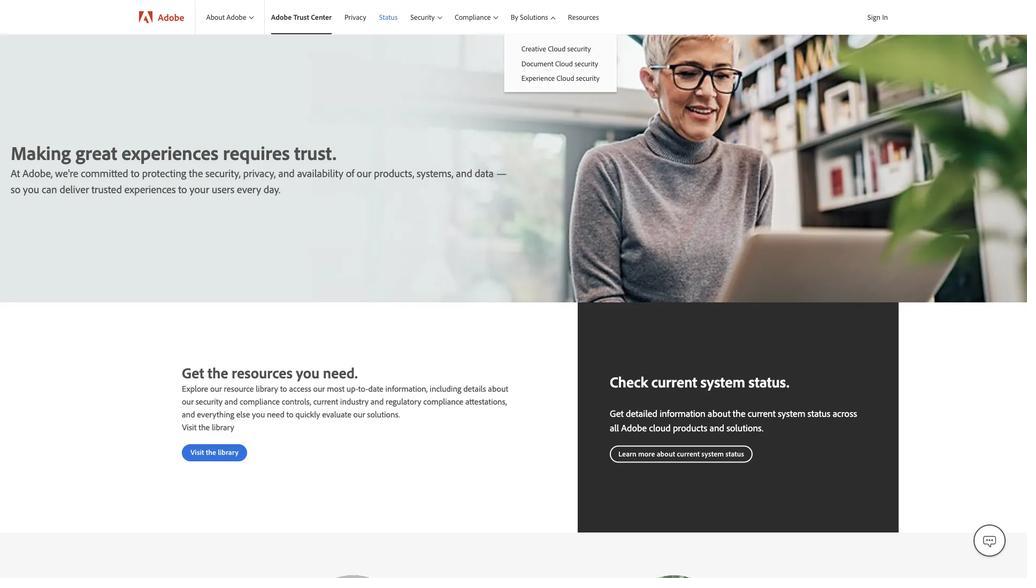 Task type: vqa. For each thing, say whether or not it's contained in the screenshot.
the left Save
no



Task type: describe. For each thing, give the bounding box(es) containing it.
1 vertical spatial experiences
[[124, 182, 176, 196]]

creative cloud security
[[522, 44, 591, 53]]

adobe cloud
[[622, 422, 671, 434]]

you inside 'making great experiences requires trust. at adobe, we're committed to protecting the security, privacy, and availability of our products, systems, and data — so you can deliver trusted experiences to your users every day.'
[[23, 182, 39, 196]]

to left your
[[178, 182, 187, 196]]

and right industry
[[371, 396, 384, 407]]

by solutions
[[511, 12, 548, 22]]

1 vertical spatial system
[[702, 449, 724, 458]]

making
[[11, 140, 71, 165]]

about
[[206, 12, 225, 22]]

cloud for creative
[[548, 44, 566, 53]]

sign in button
[[866, 8, 891, 26]]

security
[[411, 12, 435, 22]]

day.
[[264, 182, 281, 196]]

experience
[[522, 73, 555, 83]]

2 vertical spatial library
[[218, 448, 239, 457]]

get the resources you need. explore our resource library to access our most up-to-date information, including details about our security and compliance controls, current industry and regulatory compliance attestations, and everything else you need to quickly evaluate our solutions. visit the library
[[182, 363, 509, 433]]

adobe link
[[128, 0, 195, 34]]

quickly
[[296, 409, 320, 420]]

0 vertical spatial current
[[652, 372, 698, 391]]

experience cloud security link
[[505, 71, 617, 86]]

resources
[[568, 12, 599, 22]]

get detailed information about the current system status across all adobe cloud products and solutions.
[[610, 407, 858, 434]]

trust.
[[294, 140, 337, 165]]

resource
[[224, 383, 254, 394]]

your
[[190, 182, 209, 196]]

in
[[883, 12, 889, 22]]

1 vertical spatial status
[[726, 449, 745, 458]]

more
[[639, 449, 655, 458]]

availability
[[297, 166, 344, 180]]

security button
[[404, 0, 449, 34]]

deliver
[[60, 182, 89, 196]]

security,
[[206, 166, 241, 180]]

sign
[[868, 12, 881, 22]]

current inside get the resources you need. explore our resource library to access our most up-to-date information, including details about our security and compliance controls, current industry and regulatory compliance attestations, and everything else you need to quickly evaluate our solutions. visit the library
[[314, 396, 338, 407]]

at
[[11, 166, 20, 180]]

learn
[[619, 449, 637, 458]]

status link
[[373, 0, 404, 34]]

making great experiences requires trust. at adobe, we're committed to protecting the security, privacy, and availability of our products, systems, and data — so you can deliver trusted experiences to your users every day.
[[11, 140, 507, 196]]

creative
[[522, 44, 547, 53]]

need
[[267, 409, 285, 420]]

we're
[[55, 166, 78, 180]]

else you
[[236, 409, 265, 420]]

compliance button
[[449, 0, 505, 34]]

need.
[[323, 363, 358, 382]]

security for creative cloud security
[[568, 44, 591, 53]]

check
[[610, 372, 648, 391]]

learn more about current system status
[[619, 449, 745, 458]]

products,
[[374, 166, 415, 180]]

users
[[212, 182, 235, 196]]

access
[[289, 383, 311, 394]]

security for document cloud security
[[575, 59, 599, 68]]

about adobe
[[206, 12, 247, 22]]

so
[[11, 182, 20, 196]]

data —
[[475, 166, 507, 180]]

privacy,
[[243, 166, 276, 180]]

of
[[346, 166, 355, 180]]

center
[[311, 12, 332, 22]]

our inside 'making great experiences requires trust. at adobe, we're committed to protecting the security, privacy, and availability of our products, systems, and data — so you can deliver trusted experiences to your users every day.'
[[357, 166, 372, 180]]

privacy link
[[338, 0, 373, 34]]

adobe inside "popup button"
[[227, 12, 247, 22]]

adobe trust center
[[271, 12, 332, 22]]

0 vertical spatial system
[[701, 372, 746, 391]]

by
[[511, 12, 519, 22]]

to left protecting
[[131, 166, 140, 180]]

and left data —
[[456, 166, 473, 180]]

check current system status.
[[610, 372, 790, 391]]

every
[[237, 182, 261, 196]]

products
[[673, 422, 708, 434]]

to right need
[[287, 409, 294, 420]]

and down resource
[[225, 396, 238, 407]]

get
[[182, 363, 204, 382]]

get detailed
[[610, 407, 658, 419]]

resources
[[232, 363, 293, 382]]

adobe for adobe
[[158, 11, 184, 23]]

and inside get detailed information about the current system status across all adobe cloud products and solutions.
[[710, 422, 725, 434]]

trust
[[294, 12, 309, 22]]

compliance
[[455, 12, 491, 22]]

solutions. inside get detailed information about the current system status across all adobe cloud products and solutions.
[[727, 422, 764, 434]]

security for experience cloud security
[[576, 73, 600, 83]]

across
[[833, 407, 858, 419]]

our down industry
[[354, 409, 365, 420]]

document cloud security
[[522, 59, 599, 68]]

our right access
[[313, 383, 325, 394]]

evaluate
[[322, 409, 352, 420]]

information about
[[660, 407, 731, 419]]



Task type: locate. For each thing, give the bounding box(es) containing it.
0 vertical spatial about
[[488, 383, 509, 394]]

and
[[278, 166, 295, 180], [456, 166, 473, 180], [225, 396, 238, 407], [371, 396, 384, 407], [710, 422, 725, 434]]

adobe left trust
[[271, 12, 292, 22]]

solutions
[[520, 12, 548, 22]]

2 compliance from the left
[[424, 396, 464, 407]]

1 horizontal spatial you
[[296, 363, 320, 382]]

security
[[568, 44, 591, 53], [575, 59, 599, 68], [576, 73, 600, 83]]

experiences up protecting
[[122, 140, 219, 165]]

explore
[[182, 383, 208, 394]]

2 vertical spatial current
[[677, 449, 700, 458]]

requires
[[223, 140, 290, 165]]

solutions. down "regulatory" at the left bottom of the page
[[367, 409, 400, 420]]

adobe,
[[22, 166, 53, 180]]

and down "information about"
[[710, 422, 725, 434]]

1 horizontal spatial compliance
[[424, 396, 464, 407]]

document
[[522, 59, 554, 68]]

current up "information about"
[[652, 372, 698, 391]]

solutions.
[[367, 409, 400, 420], [727, 422, 764, 434]]

attestations,
[[466, 396, 507, 407]]

1 horizontal spatial solutions.
[[727, 422, 764, 434]]

adobe left about
[[158, 11, 184, 23]]

cloud
[[548, 44, 566, 53], [556, 59, 573, 68], [557, 73, 575, 83]]

system
[[701, 372, 746, 391], [702, 449, 724, 458]]

you inside get the resources you need. explore our resource library to access our most up-to-date information, including details about our security and compliance controls, current industry and regulatory compliance attestations, and everything else you need to quickly evaluate our solutions. visit the library
[[296, 363, 320, 382]]

and up day.
[[278, 166, 295, 180]]

compliance up else you
[[240, 396, 280, 407]]

you up access
[[296, 363, 320, 382]]

sign in
[[868, 12, 889, 22]]

0 horizontal spatial about
[[488, 383, 509, 394]]

compliance down date information, including details
[[424, 396, 464, 407]]

system down products
[[702, 449, 724, 458]]

protecting
[[142, 166, 186, 180]]

document cloud security link
[[505, 56, 617, 71]]

the inside 'making great experiences requires trust. at adobe, we're committed to protecting the security, privacy, and availability of our products, systems, and data — so you can deliver trusted experiences to your users every day.'
[[189, 166, 203, 180]]

status
[[379, 12, 398, 22]]

system up get detailed information about the current system status across all adobe cloud products and solutions.
[[701, 372, 746, 391]]

date information, including details
[[369, 383, 486, 394]]

0 horizontal spatial status
[[726, 449, 745, 458]]

visit inside get the resources you need. explore our resource library to access our most up-to-date information, including details about our security and compliance controls, current industry and regulatory compliance attestations, and everything else you need to quickly evaluate our solutions. visit the library
[[182, 422, 197, 433]]

and everything
[[182, 409, 235, 420]]

our up our security
[[210, 383, 222, 394]]

0 horizontal spatial solutions.
[[367, 409, 400, 420]]

about right more
[[657, 449, 676, 458]]

security down creative cloud security link
[[575, 59, 599, 68]]

visit
[[182, 422, 197, 433], [191, 448, 204, 457]]

1 horizontal spatial about
[[657, 449, 676, 458]]

0 vertical spatial security
[[568, 44, 591, 53]]

0 horizontal spatial compliance
[[240, 396, 280, 407]]

cloud for document
[[556, 59, 573, 68]]

1 compliance from the left
[[240, 396, 280, 407]]

2 vertical spatial security
[[576, 73, 600, 83]]

current down products
[[677, 449, 700, 458]]

0 vertical spatial solutions.
[[367, 409, 400, 420]]

security down document cloud security link
[[576, 73, 600, 83]]

group containing creative cloud security
[[505, 34, 617, 92]]

industry
[[340, 396, 369, 407]]

1 vertical spatial solutions.
[[727, 422, 764, 434]]

adobe
[[158, 11, 184, 23], [227, 12, 247, 22], [271, 12, 292, 22]]

cloud inside 'link'
[[557, 73, 575, 83]]

solutions. inside get the resources you need. explore our resource library to access our most up-to-date information, including details about our security and compliance controls, current industry and regulatory compliance attestations, and everything else you need to quickly evaluate our solutions. visit the library
[[367, 409, 400, 420]]

current
[[652, 372, 698, 391], [314, 396, 338, 407], [677, 449, 700, 458]]

creative cloud security link
[[505, 41, 617, 56]]

to
[[131, 166, 140, 180], [178, 182, 187, 196], [280, 383, 287, 394], [287, 409, 294, 420]]

to left access
[[280, 383, 287, 394]]

cloud for experience
[[557, 73, 575, 83]]

visit the library link
[[182, 444, 247, 462]]

experiences down protecting
[[124, 182, 176, 196]]

status down get detailed information about the current system status across all adobe cloud products and solutions.
[[726, 449, 745, 458]]

cloud down creative cloud security link
[[556, 59, 573, 68]]

by solutions button
[[505, 0, 562, 34]]

our right of
[[357, 166, 372, 180]]

1 vertical spatial you
[[296, 363, 320, 382]]

0 vertical spatial experiences
[[122, 140, 219, 165]]

privacy
[[345, 12, 367, 22]]

1 horizontal spatial adobe
[[227, 12, 247, 22]]

current system
[[748, 407, 806, 419]]

about up the attestations,
[[488, 383, 509, 394]]

learn more about current system status link
[[610, 446, 753, 463]]

0 horizontal spatial you
[[23, 182, 39, 196]]

adobe for adobe trust center
[[271, 12, 292, 22]]

you right so
[[23, 182, 39, 196]]

you
[[23, 182, 39, 196], [296, 363, 320, 382]]

status inside get detailed information about the current system status across all adobe cloud products and solutions.
[[808, 407, 831, 419]]

status left across
[[808, 407, 831, 419]]

about
[[488, 383, 509, 394], [657, 449, 676, 458]]

0 vertical spatial status
[[808, 407, 831, 419]]

1 vertical spatial security
[[575, 59, 599, 68]]

1 vertical spatial library
[[212, 422, 234, 433]]

2 horizontal spatial adobe
[[271, 12, 292, 22]]

visit the library
[[191, 448, 239, 457]]

the
[[189, 166, 203, 180], [208, 363, 228, 382], [733, 407, 746, 419], [199, 422, 210, 433], [206, 448, 216, 457]]

most up-
[[327, 383, 359, 394]]

systems,
[[417, 166, 454, 180]]

1 vertical spatial cloud
[[556, 59, 573, 68]]

about adobe button
[[196, 0, 264, 34]]

all
[[610, 422, 619, 434]]

0 vertical spatial you
[[23, 182, 39, 196]]

1 horizontal spatial status
[[808, 407, 831, 419]]

0 horizontal spatial adobe
[[158, 11, 184, 23]]

security up document cloud security link
[[568, 44, 591, 53]]

regulatory
[[386, 396, 422, 407]]

controls,
[[282, 396, 312, 407]]

trusted
[[91, 182, 122, 196]]

current up evaluate
[[314, 396, 338, 407]]

0 vertical spatial cloud
[[548, 44, 566, 53]]

experiences
[[122, 140, 219, 165], [124, 182, 176, 196]]

1 vertical spatial current
[[314, 396, 338, 407]]

the inside get detailed information about the current system status across all adobe cloud products and solutions.
[[733, 407, 746, 419]]

2 vertical spatial cloud
[[557, 73, 575, 83]]

adobe right about
[[227, 12, 247, 22]]

security inside 'link'
[[576, 73, 600, 83]]

status.
[[749, 372, 790, 391]]

experience cloud security
[[522, 73, 600, 83]]

library
[[256, 383, 278, 394], [212, 422, 234, 433], [218, 448, 239, 457]]

about inside get the resources you need. explore our resource library to access our most up-to-date information, including details about our security and compliance controls, current industry and regulatory compliance attestations, and everything else you need to quickly evaluate our solutions. visit the library
[[488, 383, 509, 394]]

adobe trust center link
[[265, 0, 338, 34]]

resources link
[[562, 0, 606, 34]]

group
[[505, 34, 617, 92]]

our security
[[182, 396, 223, 407]]

0 vertical spatial visit
[[182, 422, 197, 433]]

our
[[357, 166, 372, 180], [210, 383, 222, 394], [313, 383, 325, 394], [354, 409, 365, 420]]

cloud down document cloud security link
[[557, 73, 575, 83]]

solutions. down the current system
[[727, 422, 764, 434]]

committed
[[81, 166, 128, 180]]

1 vertical spatial visit
[[191, 448, 204, 457]]

can
[[42, 182, 57, 196]]

to-
[[359, 383, 369, 394]]

0 vertical spatial library
[[256, 383, 278, 394]]

great
[[75, 140, 117, 165]]

1 vertical spatial about
[[657, 449, 676, 458]]

cloud up document cloud security
[[548, 44, 566, 53]]



